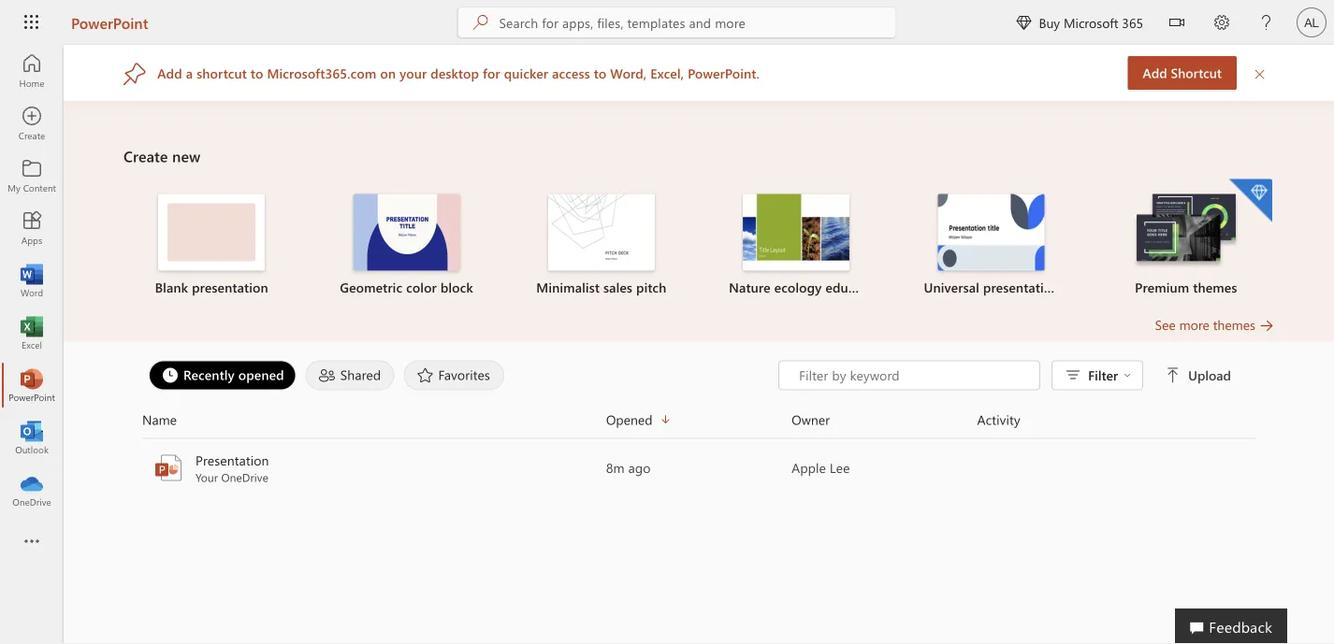 Task type: locate. For each thing, give the bounding box(es) containing it.
shortcut
[[197, 64, 247, 82]]

1 add from the left
[[1143, 64, 1168, 81]]

nature ecology education photo presentation element
[[710, 194, 883, 297]]

tab list
[[144, 361, 779, 391]]

blank presentation
[[155, 279, 268, 296]]

filter
[[1089, 367, 1119, 384]]

see more themes button
[[1156, 316, 1275, 335]]

al
[[1305, 15, 1320, 29]]

excel,
[[651, 64, 684, 82]]

create image
[[22, 114, 41, 133]]

powerpoint image down "excel" image
[[22, 376, 41, 395]]

microsoft
[[1064, 14, 1119, 31]]

blank
[[155, 279, 188, 296]]

1 horizontal spatial to
[[594, 64, 607, 82]]

minimalist
[[537, 279, 600, 296]]

powerpoint banner
[[0, 0, 1335, 48]]

None search field
[[458, 7, 896, 37]]

add left shortcut at right top
[[1143, 64, 1168, 81]]

1 horizontal spatial powerpoint image
[[154, 453, 183, 483]]

al button
[[1290, 0, 1335, 45]]

shared
[[340, 366, 381, 384]]

geometric color block image
[[353, 194, 460, 271]]

row
[[142, 409, 1256, 439]]

0 horizontal spatial add
[[157, 64, 182, 82]]


[[1017, 15, 1032, 30]]

1 horizontal spatial add
[[1143, 64, 1168, 81]]

presentation right blank
[[192, 279, 268, 296]]

8m ago
[[606, 460, 651, 477]]

powerpoint.
[[688, 64, 760, 82]]

to left word,
[[594, 64, 607, 82]]

filter 
[[1089, 367, 1132, 384]]

1 presentation from the left
[[192, 279, 268, 296]]

presentation for universal presentation
[[984, 279, 1060, 296]]

powerpoint image left 'your'
[[154, 453, 183, 483]]

dismiss this dialog image
[[1254, 65, 1267, 81]]

apps image
[[22, 219, 41, 238]]

1 vertical spatial themes
[[1214, 316, 1256, 334]]

0 horizontal spatial to
[[251, 64, 263, 82]]

minimalist sales pitch element
[[515, 194, 688, 297]]

add
[[1143, 64, 1168, 81], [157, 64, 182, 82]]

excel image
[[22, 324, 41, 343]]

0 vertical spatial themes
[[1194, 279, 1238, 296]]

for
[[483, 64, 501, 82]]

desktop
[[431, 64, 479, 82]]

1 vertical spatial powerpoint image
[[154, 453, 183, 483]]

ago
[[629, 460, 651, 477]]

minimalist sales pitch
[[537, 279, 667, 296]]

see more themes
[[1156, 316, 1256, 334]]

word image
[[22, 271, 41, 290]]

sales
[[604, 279, 633, 296]]

presentation for blank presentation
[[192, 279, 268, 296]]

add left a
[[157, 64, 182, 82]]


[[1170, 15, 1185, 30]]

0 vertical spatial powerpoint image
[[22, 376, 41, 395]]

row containing name
[[142, 409, 1256, 439]]

access
[[552, 64, 590, 82]]

activity
[[978, 411, 1021, 429]]

presentation down universal presentation image at the top
[[984, 279, 1060, 296]]

1 horizontal spatial presentation
[[984, 279, 1060, 296]]

pitch
[[637, 279, 667, 296]]

add shortcut button
[[1128, 56, 1237, 90]]

themes inside premium themes element
[[1194, 279, 1238, 296]]

powerpoint
[[71, 12, 148, 32]]

themes
[[1194, 279, 1238, 296], [1214, 316, 1256, 334]]

shortcut
[[1171, 64, 1222, 81]]

presentation
[[192, 279, 268, 296], [984, 279, 1060, 296]]

presentation inside the blank presentation element
[[192, 279, 268, 296]]

word,
[[611, 64, 647, 82]]

0 horizontal spatial presentation
[[192, 279, 268, 296]]

 upload
[[1166, 367, 1232, 384]]

presentation inside the universal presentation element
[[984, 279, 1060, 296]]

powerpoint image
[[22, 376, 41, 395], [154, 453, 183, 483]]

microsoft365.com
[[267, 64, 377, 82]]

outlook image
[[22, 429, 41, 447]]

2 add from the left
[[157, 64, 182, 82]]

geometric color block element
[[320, 194, 493, 297]]

navigation
[[0, 45, 64, 517]]

to
[[251, 64, 263, 82], [594, 64, 607, 82]]

quicker
[[504, 64, 549, 82]]

color
[[406, 279, 437, 296]]

add inside button
[[1143, 64, 1168, 81]]

more
[[1180, 316, 1210, 334]]

themes right more
[[1214, 316, 1256, 334]]

2 presentation from the left
[[984, 279, 1060, 296]]

geometric color block
[[340, 279, 473, 296]]

geometric
[[340, 279, 403, 296]]


[[1124, 372, 1132, 380]]

recently
[[183, 366, 235, 384]]

to right shortcut at the left top
[[251, 64, 263, 82]]

themes up see more themes button
[[1194, 279, 1238, 296]]



Task type: vqa. For each thing, say whether or not it's contained in the screenshot.
Presentations ELEMENT
no



Task type: describe. For each thing, give the bounding box(es) containing it.
home image
[[22, 62, 41, 80]]

activity, column 4 of 4 column header
[[978, 409, 1256, 431]]

premium themes image
[[1133, 194, 1240, 269]]

365
[[1123, 14, 1144, 31]]

add shortcut
[[1143, 64, 1222, 81]]

1 to from the left
[[251, 64, 263, 82]]

onedrive image
[[22, 481, 41, 500]]

favorites
[[438, 366, 490, 384]]

presentation your onedrive
[[196, 452, 269, 485]]

name presentation cell
[[142, 452, 606, 485]]

name
[[142, 411, 177, 429]]

owner button
[[792, 409, 978, 431]]

feedback
[[1210, 617, 1273, 637]]

recently opened element
[[149, 361, 296, 391]]

minimalist sales pitch image
[[548, 194, 655, 271]]

opened
[[238, 366, 284, 384]]

apple
[[792, 460, 826, 477]]


[[1166, 368, 1181, 383]]

Filter by keyword text field
[[798, 366, 1031, 385]]

add for add shortcut
[[1143, 64, 1168, 81]]

universal
[[924, 279, 980, 296]]

opened button
[[606, 409, 792, 431]]

favorites element
[[404, 361, 505, 391]]

Search box. Suggestions appear as you type. search field
[[499, 7, 896, 37]]

0 horizontal spatial powerpoint image
[[22, 376, 41, 395]]

presentation
[[196, 452, 269, 469]]

your
[[400, 64, 427, 82]]

blank presentation element
[[125, 194, 298, 297]]

apple lee
[[792, 460, 850, 477]]

displaying 1 out of 1 files. status
[[779, 361, 1236, 391]]

create
[[124, 146, 168, 166]]

8m
[[606, 460, 625, 477]]

premium themes element
[[1100, 179, 1273, 297]]

recently opened tab
[[144, 361, 301, 391]]

on
[[380, 64, 396, 82]]

shared element
[[306, 361, 394, 391]]

a
[[186, 64, 193, 82]]

favorites tab
[[399, 361, 509, 391]]

premium
[[1136, 279, 1190, 296]]

premium templates diamond image
[[1230, 179, 1273, 222]]

shared tab
[[301, 361, 399, 391]]

themes inside see more themes button
[[1214, 316, 1256, 334]]

nature ecology education photo presentation image
[[743, 194, 850, 271]]

feedback button
[[1176, 609, 1288, 645]]

new
[[172, 146, 201, 166]]

universal presentation element
[[905, 194, 1078, 297]]

 button
[[1155, 0, 1200, 48]]

tab list containing recently opened
[[144, 361, 779, 391]]

a2hs image
[[124, 61, 146, 85]]

2 to from the left
[[594, 64, 607, 82]]

 buy microsoft 365
[[1017, 14, 1144, 31]]

universal presentation image
[[938, 194, 1045, 271]]

create new
[[124, 146, 201, 166]]

upload
[[1189, 367, 1232, 384]]

view more apps image
[[22, 534, 41, 552]]

buy
[[1039, 14, 1061, 31]]

your
[[196, 470, 218, 485]]

block
[[441, 279, 473, 296]]

add a shortcut to microsoft365.com on your desktop for quicker access to word, excel, powerpoint.
[[157, 64, 760, 82]]

owner
[[792, 411, 830, 429]]

my content image
[[22, 167, 41, 185]]

opened
[[606, 411, 653, 429]]

onedrive
[[221, 470, 269, 485]]

universal presentation
[[924, 279, 1060, 296]]

recently opened
[[183, 366, 284, 384]]

lee
[[830, 460, 850, 477]]

name button
[[142, 409, 606, 431]]

see
[[1156, 316, 1176, 334]]

add for add a shortcut to microsoft365.com on your desktop for quicker access to word, excel, powerpoint.
[[157, 64, 182, 82]]

powerpoint image inside name presentation cell
[[154, 453, 183, 483]]

premium themes
[[1136, 279, 1238, 296]]



